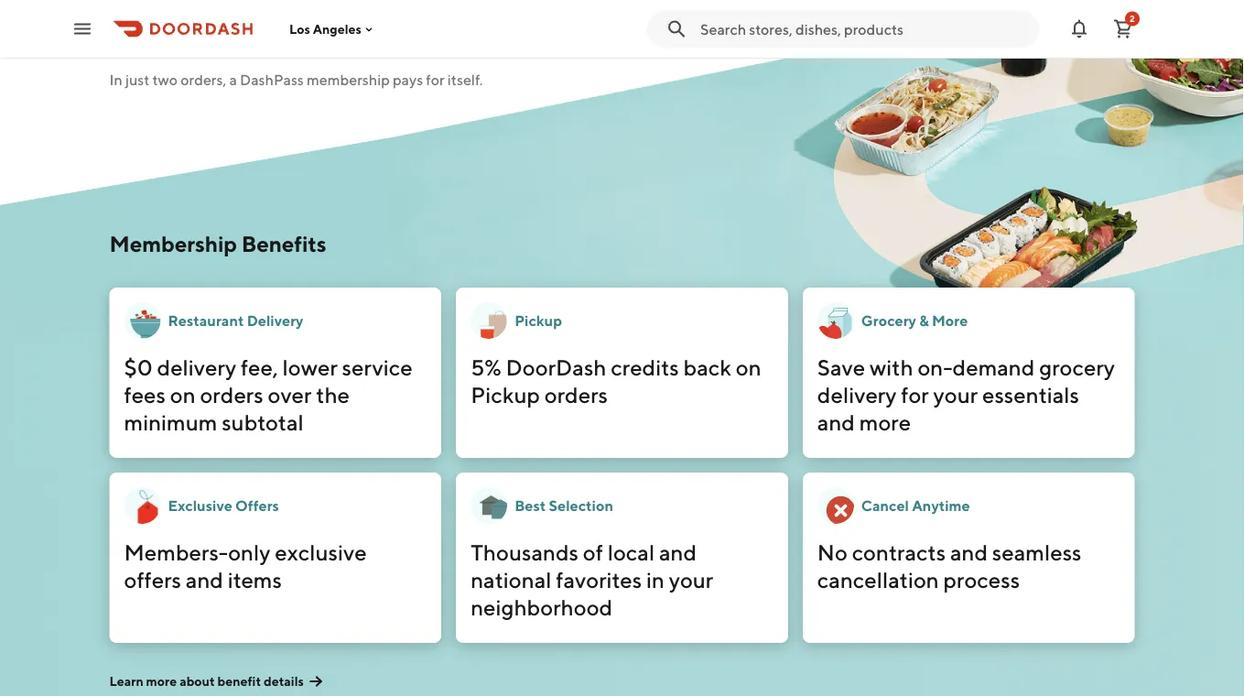 Task type: locate. For each thing, give the bounding box(es) containing it.
0 vertical spatial pickup
[[515, 312, 562, 329]]

notification bell image
[[1069, 18, 1091, 40]]

0 horizontal spatial for
[[273, 11, 320, 54]]

1 vertical spatial on
[[170, 381, 196, 408]]

only
[[228, 539, 271, 565]]

membership
[[307, 71, 390, 88]]

1 vertical spatial of
[[583, 539, 603, 565]]

demand
[[953, 354, 1035, 380]]

details
[[264, 674, 304, 689]]

2 vertical spatial for
[[901, 381, 929, 408]]

pickup down 5%
[[471, 381, 540, 408]]

2 button
[[1105, 11, 1142, 47]]

the best of your neighborhood, delivered for less
[[109, 0, 627, 54]]

1 horizontal spatial for
[[426, 71, 445, 88]]

your
[[300, 0, 374, 11], [934, 381, 978, 408], [669, 566, 714, 593]]

0 vertical spatial of
[[259, 0, 293, 11]]

save
[[818, 354, 866, 380]]

and
[[818, 409, 855, 435], [659, 539, 697, 565], [951, 539, 988, 565], [186, 566, 223, 593]]

delivery down 'restaurant'
[[157, 354, 236, 380]]

learn more about benefit details
[[109, 674, 304, 689]]

0 vertical spatial on
[[736, 354, 762, 380]]

on
[[736, 354, 762, 380], [170, 381, 196, 408]]

neighborhood
[[471, 594, 613, 620]]

the
[[109, 0, 172, 11]]

benefits
[[241, 230, 327, 256]]

items
[[228, 566, 282, 593]]

2 horizontal spatial your
[[934, 381, 978, 408]]

your down the on-
[[934, 381, 978, 408]]

in
[[109, 71, 122, 88]]

more
[[860, 409, 911, 435], [146, 674, 177, 689]]

on right back
[[736, 354, 762, 380]]

on inside the 5% doordash credits back on pickup orders
[[736, 354, 762, 380]]

orders down fee,
[[200, 381, 263, 408]]

for right pays
[[426, 71, 445, 88]]

more down with
[[860, 409, 911, 435]]

restaurant
[[168, 312, 244, 329]]

for for the
[[273, 11, 320, 54]]

orders down the doordash
[[545, 381, 608, 408]]

for up in just two orders, a dashpass membership pays for itself.
[[273, 11, 320, 54]]

national
[[471, 566, 552, 593]]

on up minimum
[[170, 381, 196, 408]]

and up process
[[951, 539, 988, 565]]

exclusive
[[275, 539, 367, 565]]

more inside save with on-demand grocery delivery for your essentials and more
[[860, 409, 911, 435]]

more right learn
[[146, 674, 177, 689]]

0 vertical spatial for
[[273, 11, 320, 54]]

1 horizontal spatial on
[[736, 354, 762, 380]]

delivery down save
[[818, 381, 897, 408]]

in just two orders, a dashpass membership pays for itself.
[[109, 71, 483, 88]]

for inside save with on-demand grocery delivery for your essentials and more
[[901, 381, 929, 408]]

1 horizontal spatial more
[[860, 409, 911, 435]]

your inside save with on-demand grocery delivery for your essentials and more
[[934, 381, 978, 408]]

cancel
[[862, 497, 909, 514]]

$0
[[124, 354, 153, 380]]

1 items, open order cart image
[[1113, 18, 1135, 40]]

less
[[327, 11, 389, 54]]

on-
[[918, 354, 953, 380]]

of inside thousands of local and national favorites in your neighborhood
[[583, 539, 603, 565]]

contracts
[[852, 539, 946, 565]]

seamless
[[993, 539, 1082, 565]]

in
[[647, 566, 665, 593]]

for inside 'the best of your neighborhood, delivered for less'
[[273, 11, 320, 54]]

with
[[870, 354, 914, 380]]

1 vertical spatial your
[[934, 381, 978, 408]]

1 orders from the left
[[200, 381, 263, 408]]

itself.
[[448, 71, 483, 88]]

0 vertical spatial your
[[300, 0, 374, 11]]

of up 'favorites'
[[583, 539, 603, 565]]

0 vertical spatial delivery
[[157, 354, 236, 380]]

0 horizontal spatial on
[[170, 381, 196, 408]]

on inside $0 delivery fee, lower service fees on orders over the minimum subtotal
[[170, 381, 196, 408]]

cancel anytime
[[862, 497, 971, 514]]

and up "in"
[[659, 539, 697, 565]]

0 horizontal spatial your
[[300, 0, 374, 11]]

0 horizontal spatial orders
[[200, 381, 263, 408]]

for for save
[[901, 381, 929, 408]]

pickup
[[515, 312, 562, 329], [471, 381, 540, 408]]

best selection
[[515, 497, 614, 514]]

doordash
[[506, 354, 607, 380]]

your up angeles
[[300, 0, 374, 11]]

two
[[153, 71, 178, 88]]

$0 delivery fee, lower service fees on orders over the minimum subtotal
[[124, 354, 413, 435]]

1 vertical spatial more
[[146, 674, 177, 689]]

favorites
[[556, 566, 642, 593]]

members-
[[124, 539, 228, 565]]

for
[[273, 11, 320, 54], [426, 71, 445, 88], [901, 381, 929, 408]]

5%
[[471, 354, 502, 380]]

neighborhood,
[[381, 0, 627, 11]]

0 vertical spatial more
[[860, 409, 911, 435]]

1 vertical spatial for
[[426, 71, 445, 88]]

1 horizontal spatial orders
[[545, 381, 608, 408]]

orders,
[[181, 71, 226, 88]]

service
[[342, 354, 413, 380]]

2 vertical spatial your
[[669, 566, 714, 593]]

membership benefits
[[109, 230, 327, 256]]

thousands
[[471, 539, 579, 565]]

dashpass
[[240, 71, 304, 88]]

0 horizontal spatial delivery
[[157, 354, 236, 380]]

thousands of local and national favorites in your neighborhood
[[471, 539, 714, 620]]

orders
[[200, 381, 263, 408], [545, 381, 608, 408]]

and down save
[[818, 409, 855, 435]]

0 horizontal spatial of
[[259, 0, 293, 11]]

0 horizontal spatial more
[[146, 674, 177, 689]]

of
[[259, 0, 293, 11], [583, 539, 603, 565]]

your for save with on-demand grocery delivery for your essentials and more
[[934, 381, 978, 408]]

2 horizontal spatial for
[[901, 381, 929, 408]]

essentials
[[983, 381, 1080, 408]]

your inside thousands of local and national favorites in your neighborhood
[[669, 566, 714, 593]]

for down the on-
[[901, 381, 929, 408]]

of up the los
[[259, 0, 293, 11]]

delivery
[[157, 354, 236, 380], [818, 381, 897, 408]]

1 vertical spatial pickup
[[471, 381, 540, 408]]

1 horizontal spatial your
[[669, 566, 714, 593]]

2 orders from the left
[[545, 381, 608, 408]]

offers
[[124, 566, 181, 593]]

pickup up the doordash
[[515, 312, 562, 329]]

your right "in"
[[669, 566, 714, 593]]

delivery
[[247, 312, 304, 329]]

members-only exclusive offers and items
[[124, 539, 367, 593]]

1 horizontal spatial of
[[583, 539, 603, 565]]

1 vertical spatial delivery
[[818, 381, 897, 408]]

anytime
[[912, 497, 971, 514]]

and down members-
[[186, 566, 223, 593]]

benefit
[[218, 674, 261, 689]]

delivery inside save with on-demand grocery delivery for your essentials and more
[[818, 381, 897, 408]]

save with on-demand grocery delivery for your essentials and more
[[818, 354, 1116, 435]]

fees
[[124, 381, 166, 408]]

2
[[1130, 13, 1136, 24]]

local
[[608, 539, 655, 565]]

1 horizontal spatial delivery
[[818, 381, 897, 408]]



Task type: vqa. For each thing, say whether or not it's contained in the screenshot.
the 2 button
yes



Task type: describe. For each thing, give the bounding box(es) containing it.
back
[[684, 354, 732, 380]]

delivered
[[109, 11, 266, 54]]

los angeles
[[289, 21, 362, 36]]

selection
[[549, 497, 614, 514]]

and inside thousands of local and national favorites in your neighborhood
[[659, 539, 697, 565]]

open menu image
[[71, 18, 93, 40]]

grocery & more
[[862, 312, 968, 329]]

over
[[268, 381, 312, 408]]

lower
[[283, 354, 338, 380]]

minimum
[[124, 409, 217, 435]]

best
[[515, 497, 546, 514]]

your for thousands of local and national favorites in your neighborhood
[[669, 566, 714, 593]]

your inside 'the best of your neighborhood, delivered for less'
[[300, 0, 374, 11]]

more
[[932, 312, 968, 329]]

exclusive offers
[[168, 497, 279, 514]]

a
[[229, 71, 237, 88]]

angeles
[[313, 21, 362, 36]]

subtotal
[[222, 409, 304, 435]]

process
[[944, 566, 1020, 593]]

the
[[316, 381, 350, 408]]

membership
[[109, 230, 237, 256]]

cancellation
[[818, 566, 939, 593]]

restaurant delivery
[[168, 312, 304, 329]]

no
[[818, 539, 848, 565]]

&
[[920, 312, 929, 329]]

best
[[179, 0, 252, 11]]

no contracts and seamless cancellation process
[[818, 539, 1082, 593]]

grocery
[[862, 312, 917, 329]]

about
[[180, 674, 215, 689]]

pays
[[393, 71, 423, 88]]

los angeles button
[[289, 21, 376, 36]]

orders inside $0 delivery fee, lower service fees on orders over the minimum subtotal
[[200, 381, 263, 408]]

fee,
[[241, 354, 278, 380]]

5% doordash credits back on pickup orders
[[471, 354, 762, 408]]

and inside no contracts and seamless cancellation process
[[951, 539, 988, 565]]

Store search: begin typing to search for stores available on DoorDash text field
[[701, 19, 1028, 39]]

credits
[[611, 354, 679, 380]]

and inside save with on-demand grocery delivery for your essentials and more
[[818, 409, 855, 435]]

exclusive
[[168, 497, 232, 514]]

just
[[125, 71, 150, 88]]

pickup inside the 5% doordash credits back on pickup orders
[[471, 381, 540, 408]]

los
[[289, 21, 310, 36]]

orders inside the 5% doordash credits back on pickup orders
[[545, 381, 608, 408]]

learn
[[109, 674, 144, 689]]

offers
[[235, 497, 279, 514]]

of inside 'the best of your neighborhood, delivered for less'
[[259, 0, 293, 11]]

and inside members-only exclusive offers and items
[[186, 566, 223, 593]]

grocery
[[1040, 354, 1116, 380]]

delivery inside $0 delivery fee, lower service fees on orders over the minimum subtotal
[[157, 354, 236, 380]]



